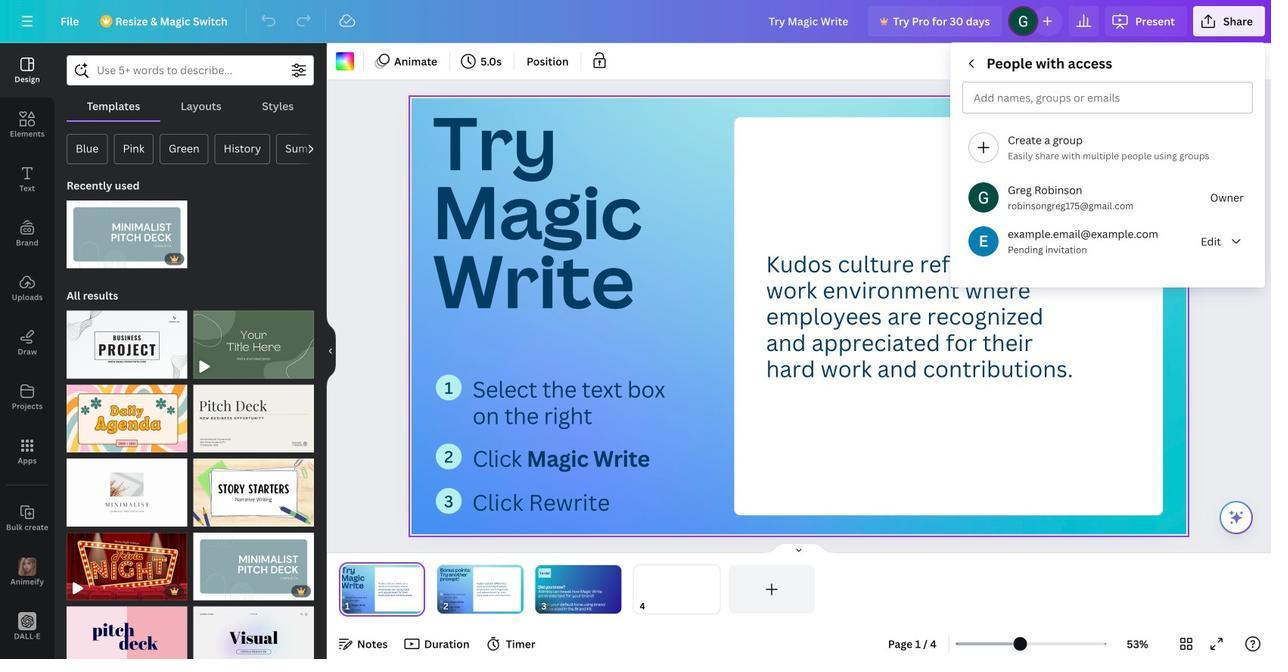 Task type: locate. For each thing, give the bounding box(es) containing it.
hide image
[[326, 315, 336, 387]]

orange groovy retro daily agenda presentation group
[[67, 385, 187, 453]]

example.email@example.com element
[[969, 226, 999, 257]]

side panel tab list
[[0, 43, 54, 655]]

quick actions image
[[1227, 508, 1246, 527]]

red and yellow retro bold trivia game presentation group
[[67, 533, 187, 601]]

main menu bar
[[0, 0, 1271, 43]]

cream neutral minimalist new business pitch deck presentation group
[[193, 385, 314, 453]]

1 horizontal spatial blue minimalist business pitch deck presentation group
[[193, 533, 314, 601]]

page 1 image
[[339, 565, 425, 614]]

blue minimalist business pitch deck presentation group
[[67, 201, 187, 268], [193, 533, 314, 601]]

1 vertical spatial blue minimalist business pitch deck presentation group
[[193, 533, 314, 601]]

0 horizontal spatial blue minimalist business pitch deck presentation group
[[67, 201, 187, 268]]

0 vertical spatial blue minimalist business pitch deck presentation group
[[67, 201, 187, 268]]

group
[[956, 54, 1253, 275]]



Task type: describe. For each thing, give the bounding box(es) containing it.
Add names, groups or emails text field
[[968, 87, 1248, 109]]

Page title text field
[[356, 599, 362, 614]]

blue and green narrative writing story starters education presentation group
[[193, 459, 314, 527]]

Design title text field
[[757, 6, 862, 36]]

example.email@example.com image
[[969, 226, 999, 257]]

hide pages image
[[763, 543, 835, 555]]

green blobs basic simple presentation group
[[193, 311, 314, 379]]

grey minimalist business project presentation group
[[67, 311, 187, 379]]



Task type: vqa. For each thing, say whether or not it's contained in the screenshot.
Top level navigation element
no



